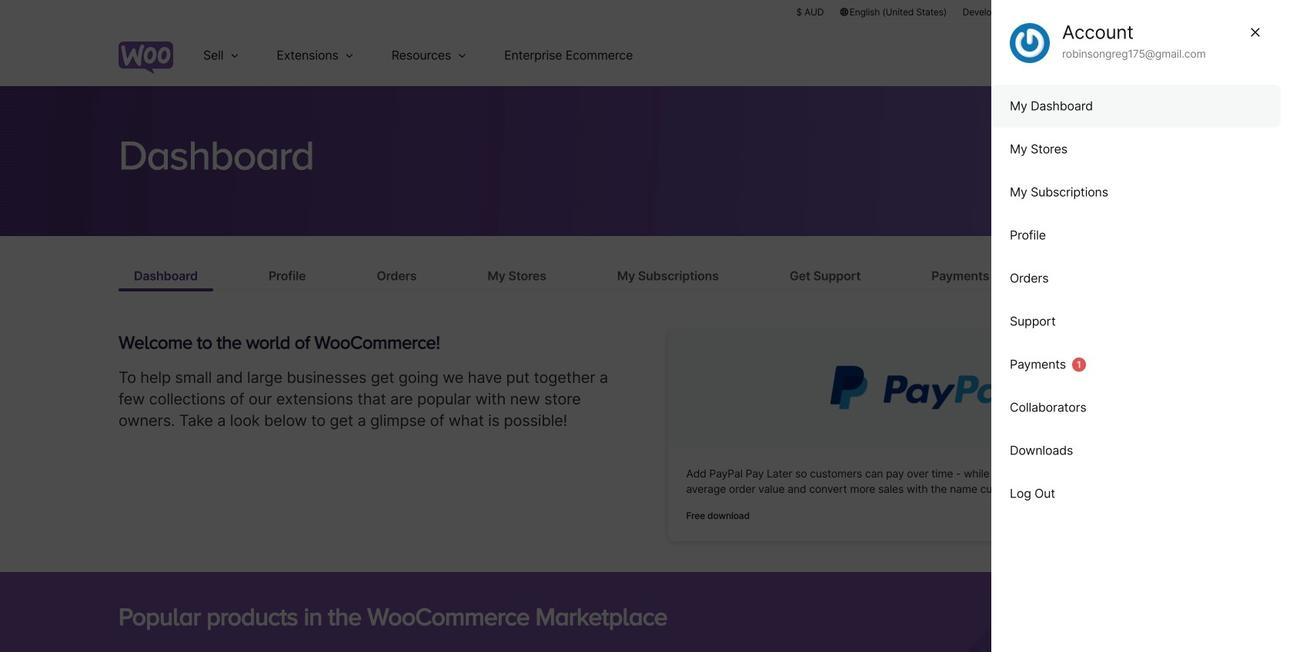 Task type: locate. For each thing, give the bounding box(es) containing it.
search image
[[1111, 43, 1135, 68]]

close account menu image
[[1249, 23, 1262, 42]]

service navigation menu element
[[1083, 30, 1175, 80]]



Task type: describe. For each thing, give the bounding box(es) containing it.
open account menu image
[[1150, 43, 1175, 68]]



Task type: vqa. For each thing, say whether or not it's contained in the screenshot.
the topmost the the
no



